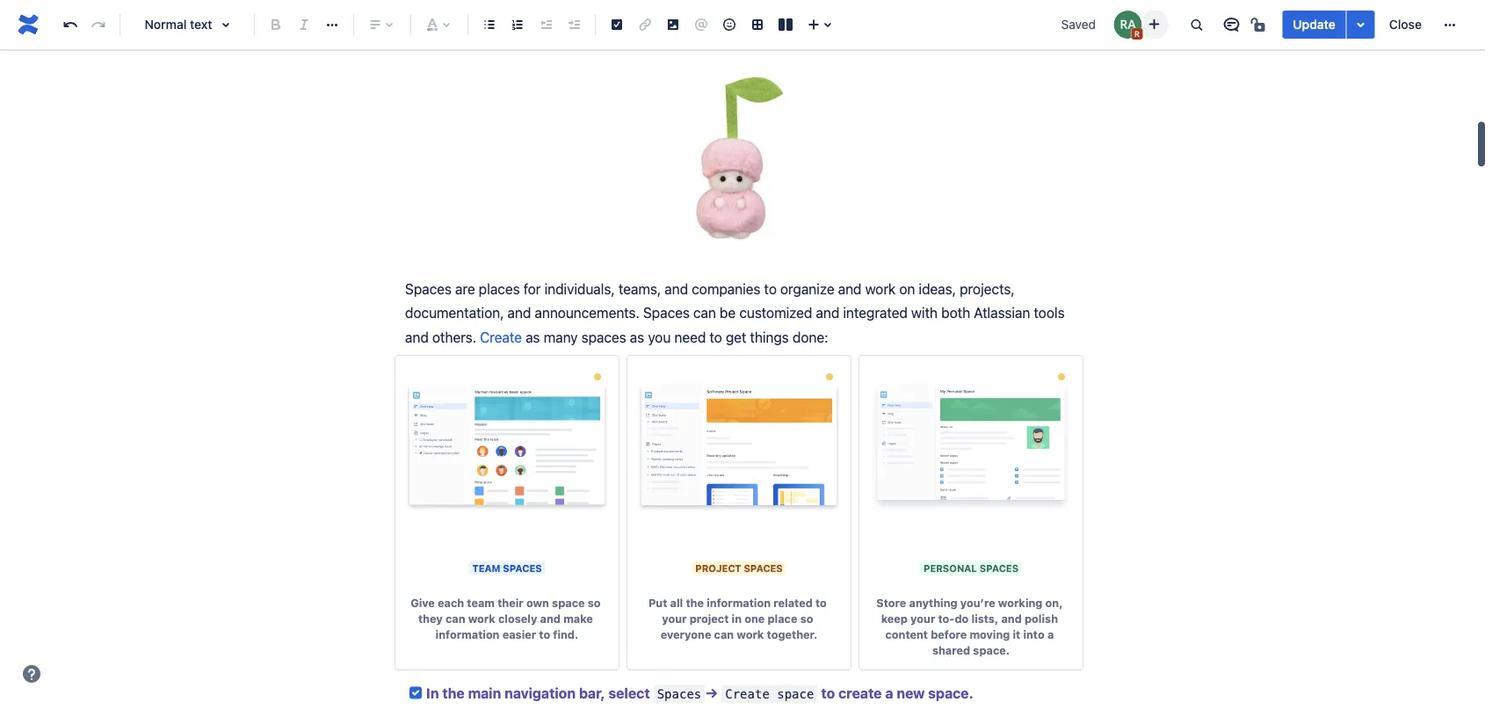 Task type: vqa. For each thing, say whether or not it's contained in the screenshot.
THE ADD to the right
no



Task type: locate. For each thing, give the bounding box(es) containing it.
spaces are places for individuals, teams, and companies to organize and work on ideas, projects, documentation, and announcements. spaces can be customized and integrated with both atlassian tools and others.
[[405, 280, 1068, 345]]

to left the get
[[709, 328, 722, 345]]

and up "it"
[[1001, 612, 1022, 625]]

spaces for give each team their own space so they can work closely and make information easier to find.
[[503, 563, 542, 574]]

spaces for store anything you're working on, keep your to-do lists, and polish content before moving it into a shared space.
[[979, 563, 1018, 574]]

space down together.
[[777, 687, 814, 701]]

your inside store anything you're working on, keep your to-do lists, and polish content before moving it into a shared space.
[[910, 612, 935, 625]]

0 horizontal spatial information
[[436, 628, 500, 641]]

into
[[1023, 628, 1045, 641]]

your down anything
[[910, 612, 935, 625]]

invite to edit image
[[1143, 14, 1165, 35]]

done:
[[792, 328, 828, 345]]

1 vertical spatial so
[[800, 612, 813, 625]]

things
[[750, 328, 789, 345]]

so up the 'make'
[[588, 596, 601, 609]]

information
[[707, 596, 771, 609], [436, 628, 500, 641]]

0 horizontal spatial space
[[552, 596, 585, 609]]

1 vertical spatial a
[[885, 685, 893, 701]]

space.
[[973, 644, 1010, 657], [928, 685, 973, 701]]

store anything you're working on, keep your to-do lists, and polish content before moving it into a shared space.
[[876, 596, 1066, 657]]

team
[[472, 563, 500, 574], [467, 596, 495, 609]]

1 horizontal spatial so
[[800, 612, 813, 625]]

more image
[[1439, 14, 1460, 35]]

spaces up you
[[643, 304, 690, 321]]

and
[[665, 280, 688, 297], [838, 280, 862, 297], [507, 304, 531, 321], [816, 304, 839, 321], [405, 328, 429, 345], [540, 612, 561, 625], [1001, 612, 1022, 625]]

outdent ⇧tab image
[[535, 14, 556, 35]]

customized
[[739, 304, 812, 321]]

0 vertical spatial work
[[865, 280, 896, 297]]

a left new
[[885, 685, 893, 701]]

1 vertical spatial can
[[445, 612, 465, 625]]

1 vertical spatial space
[[777, 687, 814, 701]]

2 horizontal spatial work
[[865, 280, 896, 297]]

spaces up the related
[[744, 563, 783, 574]]

place
[[768, 612, 797, 625]]

team up their
[[472, 563, 500, 574]]

1 horizontal spatial create
[[725, 687, 770, 701]]

1 horizontal spatial as
[[630, 328, 644, 345]]

0 vertical spatial space
[[552, 596, 585, 609]]

the inside put all the information related to your project in one place so everyone can work together.
[[686, 596, 704, 609]]

1 vertical spatial team
[[467, 596, 495, 609]]

and down own
[[540, 612, 561, 625]]

1 horizontal spatial the
[[686, 596, 704, 609]]

1 vertical spatial information
[[436, 628, 500, 641]]

work left closely
[[468, 612, 495, 625]]

the
[[686, 596, 704, 609], [442, 685, 465, 701]]

space up the 'make'
[[552, 596, 585, 609]]

space. right new
[[928, 685, 973, 701]]

1 vertical spatial the
[[442, 685, 465, 701]]

space. down moving
[[973, 644, 1010, 657]]

create inside in the main navigation bar, select spaces → create space to create a new space.
[[725, 687, 770, 701]]

add image, video, or file image
[[663, 14, 684, 35]]

bullet list ⌘⇧8 image
[[479, 14, 500, 35]]

0 horizontal spatial the
[[442, 685, 465, 701]]

2 vertical spatial can
[[714, 628, 734, 641]]

your inside put all the information related to your project in one place so everyone can work together.
[[662, 612, 687, 625]]

so down the related
[[800, 612, 813, 625]]

space
[[552, 596, 585, 609], [777, 687, 814, 701]]

spaces up you're
[[979, 563, 1018, 574]]

as
[[526, 328, 540, 345], [630, 328, 644, 345]]

a
[[1047, 628, 1054, 641], [885, 685, 893, 701]]

can down each
[[445, 612, 465, 625]]

space. inside store anything you're working on, keep your to-do lists, and polish content before moving it into a shared space.
[[973, 644, 1010, 657]]

create right → at the bottom left
[[725, 687, 770, 701]]

on
[[899, 280, 915, 297]]

spaces up their
[[503, 563, 542, 574]]

spaces left → at the bottom left
[[657, 687, 701, 701]]

spaces
[[405, 280, 452, 297], [643, 304, 690, 321], [657, 687, 701, 701]]

can down in
[[714, 628, 734, 641]]

1 vertical spatial space.
[[928, 685, 973, 701]]

places
[[479, 280, 520, 297]]

1 vertical spatial spaces
[[643, 304, 690, 321]]

1 your from the left
[[662, 612, 687, 625]]

indent tab image
[[563, 14, 584, 35]]

to up customized
[[764, 280, 777, 297]]

spaces for put all the information related to your project in one place so everyone can work together.
[[744, 563, 783, 574]]

saved
[[1061, 17, 1096, 32]]

together.
[[767, 628, 817, 641]]

create right others.
[[480, 328, 522, 345]]

0 horizontal spatial as
[[526, 328, 540, 345]]

0 vertical spatial a
[[1047, 628, 1054, 641]]

0 horizontal spatial a
[[885, 685, 893, 701]]

0 vertical spatial information
[[707, 596, 771, 609]]

spaces inside in the main navigation bar, select spaces → create space to create a new space.
[[657, 687, 701, 701]]

normal
[[145, 17, 187, 32]]

table image
[[747, 14, 768, 35]]

project left in
[[690, 612, 729, 625]]

spaces
[[581, 328, 626, 345], [503, 563, 542, 574], [744, 563, 783, 574], [979, 563, 1018, 574]]

are
[[455, 280, 475, 297]]

help image
[[21, 663, 42, 685]]

can
[[693, 304, 716, 321], [445, 612, 465, 625], [714, 628, 734, 641]]

as left many
[[526, 328, 540, 345]]

to right the related
[[815, 596, 827, 609]]

1 horizontal spatial a
[[1047, 628, 1054, 641]]

it
[[1013, 628, 1020, 641]]

work up the integrated
[[865, 280, 896, 297]]

undo ⌘z image
[[60, 14, 81, 35]]

team spaces
[[472, 563, 542, 574]]

comment icon image
[[1221, 14, 1242, 35]]

bold ⌘b image
[[265, 14, 286, 35]]

italic ⌘i image
[[293, 14, 315, 35]]

to left the find.
[[539, 628, 550, 641]]

can left be
[[693, 304, 716, 321]]

0 vertical spatial so
[[588, 596, 601, 609]]

more formatting image
[[322, 14, 343, 35]]

1 horizontal spatial work
[[737, 628, 764, 641]]

give
[[411, 596, 435, 609]]

team left their
[[467, 596, 495, 609]]

2 as from the left
[[630, 328, 644, 345]]

select
[[608, 685, 650, 701]]

0 horizontal spatial so
[[588, 596, 601, 609]]

information up in
[[707, 596, 771, 609]]

mention image
[[691, 14, 712, 35]]

a right into
[[1047, 628, 1054, 641]]

project
[[695, 563, 741, 574], [690, 612, 729, 625]]

easier
[[502, 628, 536, 641]]

normal text button
[[127, 5, 247, 44]]

lists,
[[971, 612, 998, 625]]

bar,
[[579, 685, 605, 701]]

project up in
[[695, 563, 741, 574]]

the right the all
[[686, 596, 704, 609]]

to-
[[938, 612, 955, 625]]

1 vertical spatial project
[[690, 612, 729, 625]]

find.
[[553, 628, 579, 641]]

2 vertical spatial work
[[737, 628, 764, 641]]

for
[[523, 280, 541, 297]]

create
[[480, 328, 522, 345], [725, 687, 770, 701]]

0 vertical spatial space.
[[973, 644, 1010, 657]]

atlassian
[[974, 304, 1030, 321]]

a inside store anything you're working on, keep your to-do lists, and polish content before moving it into a shared space.
[[1047, 628, 1054, 641]]

in the main navigation bar, select spaces → create space to create a new space.
[[426, 685, 973, 701]]

0 horizontal spatial work
[[468, 612, 495, 625]]

your down the all
[[662, 612, 687, 625]]

1 horizontal spatial information
[[707, 596, 771, 609]]

2 vertical spatial spaces
[[657, 687, 701, 701]]

as left you
[[630, 328, 644, 345]]

space inside in the main navigation bar, select spaces → create space to create a new space.
[[777, 687, 814, 701]]

0 vertical spatial spaces
[[405, 280, 452, 297]]

adjust update settings image
[[1350, 14, 1371, 35]]

related
[[773, 596, 813, 609]]

project inside put all the information related to your project in one place so everyone can work together.
[[690, 612, 729, 625]]

0 horizontal spatial create
[[480, 328, 522, 345]]

space inside give each team their own space so they can work closely and make information easier to find.
[[552, 596, 585, 609]]

companies
[[692, 280, 760, 297]]

0 vertical spatial create
[[480, 328, 522, 345]]

work
[[865, 280, 896, 297], [468, 612, 495, 625], [737, 628, 764, 641]]

work inside spaces are places for individuals, teams, and companies to organize and work on ideas, projects, documentation, and announcements. spaces can be customized and integrated with both atlassian tools and others.
[[865, 280, 896, 297]]

ruby anderson image
[[1114, 11, 1142, 39]]

work down one
[[737, 628, 764, 641]]

0 vertical spatial the
[[686, 596, 704, 609]]

0 horizontal spatial your
[[662, 612, 687, 625]]

to
[[764, 280, 777, 297], [709, 328, 722, 345], [815, 596, 827, 609], [539, 628, 550, 641], [821, 685, 835, 701]]

information down each
[[436, 628, 500, 641]]

1 vertical spatial create
[[725, 687, 770, 701]]

so
[[588, 596, 601, 609], [800, 612, 813, 625]]

numbered list ⌘⇧7 image
[[507, 14, 528, 35]]

moving
[[970, 628, 1010, 641]]

1 horizontal spatial your
[[910, 612, 935, 625]]

1 horizontal spatial space
[[777, 687, 814, 701]]

work inside put all the information related to your project in one place so everyone can work together.
[[737, 628, 764, 641]]

spaces up documentation,
[[405, 280, 452, 297]]

the right in
[[442, 685, 465, 701]]

everyone
[[661, 628, 711, 641]]

2 your from the left
[[910, 612, 935, 625]]

0 vertical spatial can
[[693, 304, 716, 321]]

1 vertical spatial work
[[468, 612, 495, 625]]



Task type: describe. For each thing, give the bounding box(es) containing it.
can inside put all the information related to your project in one place so everyone can work together.
[[714, 628, 734, 641]]

integrated
[[843, 304, 908, 321]]

and inside give each team their own space so they can work closely and make information easier to find.
[[540, 612, 561, 625]]

keep
[[881, 612, 908, 625]]

and up 'done:'
[[816, 304, 839, 321]]

anything
[[909, 596, 957, 609]]

in
[[426, 685, 439, 701]]

working
[[998, 596, 1042, 609]]

personal
[[924, 563, 977, 574]]

get
[[726, 328, 746, 345]]

so inside put all the information related to your project in one place so everyone can work together.
[[800, 612, 813, 625]]

many
[[544, 328, 578, 345]]

emoji image
[[719, 14, 740, 35]]

close button
[[1378, 11, 1432, 39]]

teams,
[[618, 280, 661, 297]]

make
[[563, 612, 593, 625]]

be
[[720, 304, 736, 321]]

work inside give each team their own space so they can work closely and make information easier to find.
[[468, 612, 495, 625]]

find and replace image
[[1186, 14, 1207, 35]]

0 vertical spatial team
[[472, 563, 500, 574]]

so inside give each team their own space so they can work closely and make information easier to find.
[[588, 596, 601, 609]]

information inside give each team their own space so they can work closely and make information easier to find.
[[436, 628, 500, 641]]

confluence image
[[14, 11, 42, 39]]

redo ⌘⇧z image
[[88, 14, 109, 35]]

create link
[[480, 328, 522, 345]]

others.
[[432, 328, 476, 345]]

they
[[418, 612, 443, 625]]

on,
[[1045, 596, 1063, 609]]

and right teams,
[[665, 280, 688, 297]]

information inside put all the information related to your project in one place so everyone can work together.
[[707, 596, 771, 609]]

one
[[744, 612, 765, 625]]

create as many spaces as you need to get things done:
[[480, 328, 828, 345]]

closely
[[498, 612, 537, 625]]

give each team their own space so they can work closely and make information easier to find.
[[411, 596, 603, 641]]

announcements.
[[535, 304, 640, 321]]

can inside give each team their own space so they can work closely and make information easier to find.
[[445, 612, 465, 625]]

both
[[941, 304, 970, 321]]

and up the integrated
[[838, 280, 862, 297]]

tools
[[1034, 304, 1065, 321]]

and down for
[[507, 304, 531, 321]]

shared
[[932, 644, 970, 657]]

create
[[838, 685, 882, 701]]

you
[[648, 328, 671, 345]]

to left create
[[821, 685, 835, 701]]

put
[[648, 596, 667, 609]]

1 as from the left
[[526, 328, 540, 345]]

ideas,
[[919, 280, 956, 297]]

text
[[190, 17, 212, 32]]

individuals,
[[544, 280, 615, 297]]

projects,
[[960, 280, 1015, 297]]

new
[[897, 685, 925, 701]]

your for all
[[662, 612, 687, 625]]

own
[[526, 596, 549, 609]]

your for anything
[[910, 612, 935, 625]]

polish
[[1025, 612, 1058, 625]]

in
[[732, 612, 742, 625]]

navigation
[[504, 685, 576, 701]]

link image
[[634, 14, 656, 35]]

team inside give each team their own space so they can work closely and make information easier to find.
[[467, 596, 495, 609]]

layouts image
[[775, 14, 796, 35]]

close
[[1389, 17, 1422, 32]]

organize
[[780, 280, 834, 297]]

can inside spaces are places for individuals, teams, and companies to organize and work on ideas, projects, documentation, and announcements. spaces can be customized and integrated with both atlassian tools and others.
[[693, 304, 716, 321]]

update button
[[1282, 11, 1346, 39]]

before
[[931, 628, 967, 641]]

project spaces
[[695, 563, 783, 574]]

0 vertical spatial project
[[695, 563, 741, 574]]

to inside give each team their own space so they can work closely and make information easier to find.
[[539, 628, 550, 641]]

→
[[705, 685, 718, 701]]

and left others.
[[405, 328, 429, 345]]

store
[[876, 596, 906, 609]]

need
[[674, 328, 706, 345]]

personal spaces
[[924, 563, 1018, 574]]

each
[[438, 596, 464, 609]]

their
[[498, 596, 524, 609]]

content
[[885, 628, 928, 641]]

action item image
[[606, 14, 627, 35]]

all
[[670, 596, 683, 609]]

normal text
[[145, 17, 212, 32]]

put all the information related to your project in one place so everyone can work together.
[[648, 596, 830, 641]]

and inside store anything you're working on, keep your to-do lists, and polish content before moving it into a shared space.
[[1001, 612, 1022, 625]]

you're
[[960, 596, 995, 609]]

main
[[468, 685, 501, 701]]

spaces down announcements. at top
[[581, 328, 626, 345]]

to inside spaces are places for individuals, teams, and companies to organize and work on ideas, projects, documentation, and announcements. spaces can be customized and integrated with both atlassian tools and others.
[[764, 280, 777, 297]]

to inside put all the information related to your project in one place so everyone can work together.
[[815, 596, 827, 609]]

update
[[1293, 17, 1335, 32]]

no restrictions image
[[1249, 14, 1270, 35]]

with
[[911, 304, 938, 321]]

documentation,
[[405, 304, 504, 321]]

do
[[955, 612, 969, 625]]

confluence image
[[14, 11, 42, 39]]



